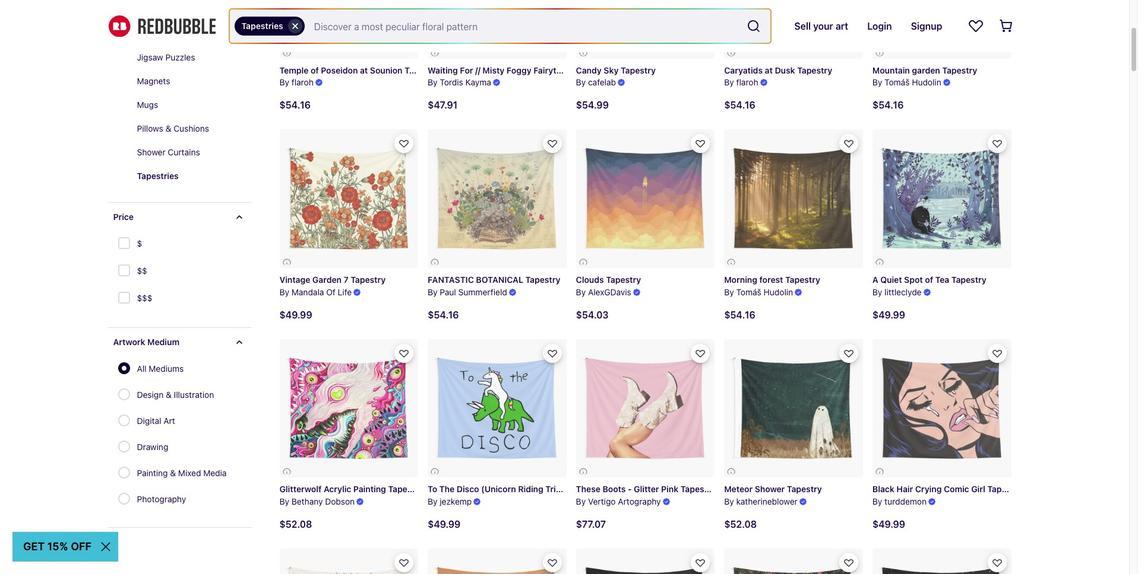 Task type: describe. For each thing, give the bounding box(es) containing it.
tomáš for morning
[[736, 287, 761, 297]]

2 at from the left
[[765, 65, 773, 75]]

morning forest tapestry image
[[724, 130, 863, 268]]

by flaroh for caryatids
[[724, 77, 758, 88]]

pillows
[[137, 124, 163, 134]]

$54.16 for fantastic
[[428, 310, 459, 321]]

by littleclyde
[[872, 287, 922, 297]]

garden delights ii tapestry image
[[724, 550, 863, 575]]

meteor shower tapestry image
[[724, 340, 863, 478]]

7
[[344, 275, 349, 285]]

by tomáš hudolin for mountain
[[872, 77, 941, 88]]

clouds tapestry
[[576, 275, 641, 285]]

katherineblower
[[736, 497, 798, 507]]

candy
[[576, 65, 602, 75]]

(unicorn
[[481, 485, 516, 495]]

by for caryatids at dusk tapestry
[[724, 77, 734, 88]]

puzzles
[[165, 52, 195, 62]]

jezkemp
[[440, 497, 472, 507]]

clouds
[[576, 275, 604, 285]]

clocks
[[137, 5, 163, 15]]

by jezkemp
[[428, 497, 472, 507]]

tapestry right sounion
[[405, 65, 440, 75]]

quiet
[[880, 275, 902, 285]]

$49.99 for jezkemp
[[428, 520, 461, 531]]

artography
[[618, 497, 661, 507]]

tapestry right tea
[[951, 275, 986, 285]]

mountain garden tapestry image
[[872, 0, 1011, 59]]

vintage garden 7 tapestry image
[[279, 130, 418, 268]]

tea
[[935, 275, 949, 285]]

media
[[203, 469, 227, 479]]

$54.16 for temple
[[279, 100, 311, 111]]

tapestry right botanical
[[525, 275, 560, 285]]

tapestry up alexgdavis
[[606, 275, 641, 285]]

by for mountain garden tapestry
[[872, 77, 882, 88]]

these boots - glitter pink tapestry
[[576, 485, 716, 495]]

$52.08 for bethany
[[279, 520, 312, 531]]

tapestry right girl
[[987, 485, 1022, 495]]

caryatids
[[724, 65, 763, 75]]

botanical
[[476, 275, 523, 285]]

glitterwolf acrylic painting tapestry image
[[279, 340, 418, 478]]

& for cushions
[[165, 124, 171, 134]]

glitter
[[634, 485, 659, 495]]

forest
[[759, 275, 783, 285]]

morning forest tapestry
[[724, 275, 820, 285]]

0 horizontal spatial tapestries
[[137, 171, 179, 181]]

jigsaw puzzles
[[137, 52, 195, 62]]

none checkbox inside price "group"
[[118, 292, 132, 306]]

a
[[872, 275, 878, 285]]

mugs button
[[127, 93, 251, 117]]

$77.07
[[576, 520, 606, 531]]

morning
[[724, 275, 757, 285]]

hudolin for garden
[[912, 77, 941, 88]]

temple
[[279, 65, 309, 75]]

price button
[[108, 203, 251, 232]]

by mandala of life
[[279, 287, 352, 297]]

flaroh for temple
[[292, 77, 314, 88]]

littleclyde
[[885, 287, 922, 297]]

meteor
[[724, 485, 753, 495]]

1 horizontal spatial painting
[[353, 485, 386, 495]]

Search term search field
[[305, 10, 742, 43]]

tapestry up by vertigo artography
[[597, 485, 632, 495]]

poseidon
[[321, 65, 358, 75]]

these boots - glitter pink tapestry image
[[576, 340, 715, 478]]

the end of all things tapestry image
[[428, 550, 566, 575]]

flaroh for caryatids
[[736, 77, 758, 88]]

by for these boots - glitter pink tapestry
[[576, 497, 586, 507]]

tapestry right forest
[[785, 275, 820, 285]]

glitterwolf acrylic painting tapestry
[[279, 485, 423, 495]]

black hair crying comic girl tapestry image
[[872, 340, 1011, 478]]

clouds tapestry image
[[576, 130, 715, 268]]

mugs
[[137, 100, 158, 110]]

to the disco (unicorn riding triceratops) tapestry image
[[428, 340, 566, 478]]

by for to the disco (unicorn riding triceratops) tapestry
[[428, 497, 438, 507]]

by for candy sky tapestry
[[576, 77, 586, 88]]

artwork
[[113, 337, 145, 347]]

sky
[[604, 65, 619, 75]]

$49.99 for littleclyde
[[872, 310, 905, 321]]

by tomáš hudolin for morning
[[724, 287, 793, 297]]

tapestry right pink
[[681, 485, 716, 495]]

by tordis kayma
[[428, 77, 491, 88]]

& for illustration
[[166, 390, 172, 400]]

alexgdavis
[[588, 287, 631, 297]]

the
[[439, 485, 455, 495]]

tapestry right dusk
[[797, 65, 832, 75]]

1 horizontal spatial shower
[[755, 485, 785, 495]]

of
[[326, 287, 335, 297]]

bethany
[[292, 497, 323, 507]]

a quiet spot of tea tapestry image
[[872, 130, 1011, 268]]

paul
[[440, 287, 456, 297]]

by for black hair crying comic girl tapestry
[[872, 497, 882, 507]]

all mediums
[[137, 364, 184, 374]]

medium
[[147, 337, 179, 347]]

magnets button
[[127, 69, 251, 93]]

coasters
[[137, 29, 171, 39]]

by paul summerfield
[[428, 287, 507, 297]]

1 vertical spatial of
[[925, 275, 933, 285]]

by turddemon
[[872, 497, 927, 507]]

mandala
[[292, 287, 324, 297]]

garden
[[312, 275, 342, 285]]

caryatids at dusk tapestry
[[724, 65, 832, 75]]

artwork medium
[[113, 337, 179, 347]]

black hair crying comic girl tapestry
[[872, 485, 1022, 495]]

curtains
[[168, 147, 200, 157]]

a quiet spot of tea tapestry
[[872, 275, 986, 285]]

$54.16 for morning
[[724, 310, 755, 321]]

cushions
[[174, 124, 209, 134]]

0 horizontal spatial of
[[311, 65, 319, 75]]

fantastic botanical tapestry image
[[428, 130, 566, 268]]

tapestries inside field
[[241, 21, 283, 31]]

$49.99 for mandala
[[279, 310, 312, 321]]

vintage
[[279, 275, 310, 285]]



Task type: vqa. For each thing, say whether or not it's contained in the screenshot.
Sara
no



Task type: locate. For each thing, give the bounding box(es) containing it.
2 by flaroh from the left
[[724, 77, 758, 88]]

by down clouds
[[576, 287, 586, 297]]

to the disco (unicorn riding triceratops) tapestry
[[428, 485, 632, 495]]

by for a quiet spot of tea tapestry
[[872, 287, 882, 297]]

by flaroh down caryatids
[[724, 77, 758, 88]]

digital art
[[137, 416, 175, 426]]

0 horizontal spatial tomáš
[[736, 287, 761, 297]]

0 horizontal spatial at
[[360, 65, 368, 75]]

0 horizontal spatial by flaroh
[[279, 77, 314, 88]]

by down these
[[576, 497, 586, 507]]

1 vertical spatial tapestries button
[[127, 165, 251, 188]]

tomáš down mountain
[[885, 77, 910, 88]]

meteor shower tapestry
[[724, 485, 822, 495]]

shower inside button
[[137, 147, 166, 157]]

by for morning forest tapestry
[[724, 287, 734, 297]]

artwork medium button
[[108, 328, 251, 357]]

shower curtains button
[[127, 141, 251, 165]]

fantastic
[[428, 275, 474, 285]]

by down morning
[[724, 287, 734, 297]]

1 by flaroh from the left
[[279, 77, 314, 88]]

tomáš down morning
[[736, 287, 761, 297]]

pillows & cushions
[[137, 124, 209, 134]]

by vertigo artography
[[576, 497, 661, 507]]

& for mixed
[[170, 469, 176, 479]]

of left tea
[[925, 275, 933, 285]]

$54.16
[[279, 100, 311, 111], [724, 100, 755, 111], [872, 100, 904, 111], [428, 310, 459, 321], [724, 310, 755, 321]]

artwork medium option group
[[118, 357, 234, 514]]

fantastic botanical tapestry
[[428, 275, 560, 285]]

1 flaroh from the left
[[292, 77, 314, 88]]

glitterwolf
[[279, 485, 322, 495]]

mixed
[[178, 469, 201, 479]]

1 horizontal spatial tomáš
[[885, 77, 910, 88]]

by down caryatids
[[724, 77, 734, 88]]

at left dusk
[[765, 65, 773, 75]]

by tomáš hudolin down forest
[[724, 287, 793, 297]]

price group
[[117, 232, 152, 314]]

1 vertical spatial painting
[[353, 485, 386, 495]]

tapestries up temple
[[241, 21, 283, 31]]

$52.08
[[279, 520, 312, 531], [724, 520, 757, 531]]

$49.99 down by turddemon
[[872, 520, 905, 531]]

by left paul
[[428, 287, 438, 297]]

2 flaroh from the left
[[736, 77, 758, 88]]

tapestry right sky at the right top
[[621, 65, 656, 75]]

painting inside 'artwork medium' option group
[[137, 469, 168, 479]]

None radio
[[118, 363, 130, 375], [118, 467, 130, 479], [118, 363, 130, 375], [118, 467, 130, 479]]

by down meteor at the bottom of the page
[[724, 497, 734, 507]]

$52.08 down bethany
[[279, 520, 312, 531]]

$49.99 for turddemon
[[872, 520, 905, 531]]

boots
[[603, 485, 626, 495]]

0 vertical spatial tapestries button
[[234, 17, 305, 36]]

by down temple
[[279, 77, 289, 88]]

by down glitterwolf
[[279, 497, 289, 507]]

by for clouds tapestry
[[576, 287, 586, 297]]

at left sounion
[[360, 65, 368, 75]]

candy sky tapestry
[[576, 65, 656, 75]]

hudolin
[[912, 77, 941, 88], [764, 287, 793, 297]]

0 vertical spatial painting
[[137, 469, 168, 479]]

1 vertical spatial hudolin
[[764, 287, 793, 297]]

$54.03
[[576, 310, 609, 321]]

$52.08 for katherineblower
[[724, 520, 757, 531]]

Tapestries field
[[230, 10, 771, 43]]

$52.08 down by katherineblower
[[724, 520, 757, 531]]

$54.16 down mountain
[[872, 100, 904, 111]]

1 vertical spatial shower
[[755, 485, 785, 495]]

by down mountain
[[872, 77, 882, 88]]

0 horizontal spatial by tomáš hudolin
[[724, 287, 793, 297]]

design
[[137, 390, 163, 400]]

photography
[[137, 495, 186, 505]]

tapestries down the shower curtains
[[137, 171, 179, 181]]

spot
[[904, 275, 923, 285]]

1 vertical spatial &
[[166, 390, 172, 400]]

by katherineblower
[[724, 497, 798, 507]]

summerfield
[[458, 287, 507, 297]]

shower
[[137, 147, 166, 157], [755, 485, 785, 495]]

$54.16 for caryatids
[[724, 100, 755, 111]]

$54.16 down paul
[[428, 310, 459, 321]]

sounion
[[370, 65, 402, 75]]

riding
[[518, 485, 543, 495]]

tomáš
[[885, 77, 910, 88], [736, 287, 761, 297]]

these
[[576, 485, 600, 495]]

by tomáš hudolin down mountain
[[872, 77, 941, 88]]

0 vertical spatial tapestries
[[241, 21, 283, 31]]

flaroh down caryatids
[[736, 77, 758, 88]]

mountain garden tapestry
[[872, 65, 977, 75]]

painting right acrylic
[[353, 485, 386, 495]]

0 vertical spatial of
[[311, 65, 319, 75]]

art
[[163, 416, 175, 426]]

0 horizontal spatial $52.08
[[279, 520, 312, 531]]

mediums
[[149, 364, 184, 374]]

life
[[338, 287, 352, 297]]

1 horizontal spatial at
[[765, 65, 773, 75]]

$54.16 down temple
[[279, 100, 311, 111]]

space tapestry image
[[872, 550, 1011, 575]]

by tomáš hudolin
[[872, 77, 941, 88], [724, 287, 793, 297]]

coasters button
[[127, 22, 251, 46]]

clocks button
[[127, 0, 251, 22]]

0 horizontal spatial shower
[[137, 147, 166, 157]]

by down to at the bottom
[[428, 497, 438, 507]]

None checkbox
[[118, 292, 132, 306]]

&
[[165, 124, 171, 134], [166, 390, 172, 400], [170, 469, 176, 479]]

& right pillows at left top
[[165, 124, 171, 134]]

by flaroh
[[279, 77, 314, 88], [724, 77, 758, 88]]

by down a
[[872, 287, 882, 297]]

kayma
[[465, 77, 491, 88]]

vertigo
[[588, 497, 616, 507]]

digital
[[137, 416, 161, 426]]

1 horizontal spatial by flaroh
[[724, 77, 758, 88]]

caryatids at dusk tapestry image
[[724, 0, 863, 59]]

0 vertical spatial &
[[165, 124, 171, 134]]

tapestry right garden
[[942, 65, 977, 75]]

1 vertical spatial by tomáš hudolin
[[724, 287, 793, 297]]

0 horizontal spatial hudolin
[[764, 287, 793, 297]]

of
[[311, 65, 319, 75], [925, 275, 933, 285]]

shower curtains
[[137, 147, 200, 157]]

shower up katherineblower at the right
[[755, 485, 785, 495]]

black
[[872, 485, 894, 495]]

1 horizontal spatial hudolin
[[912, 77, 941, 88]]

0 vertical spatial by tomáš hudolin
[[872, 77, 941, 88]]

by bethany  dobson
[[279, 497, 355, 507]]

None radio
[[118, 389, 130, 401], [118, 415, 130, 427], [118, 441, 130, 453], [118, 494, 130, 505], [118, 389, 130, 401], [118, 415, 130, 427], [118, 441, 130, 453], [118, 494, 130, 505]]

jigsaw
[[137, 52, 163, 62]]

$54.16 down caryatids
[[724, 100, 755, 111]]

tapestry up katherineblower at the right
[[787, 485, 822, 495]]

None checkbox
[[118, 238, 132, 252], [118, 265, 132, 279], [118, 238, 132, 252], [118, 265, 132, 279]]

1 horizontal spatial tapestries
[[241, 21, 283, 31]]

crying
[[915, 485, 942, 495]]

tapestry left to at the bottom
[[388, 485, 423, 495]]

disco
[[457, 485, 479, 495]]

1 vertical spatial tapestries
[[137, 171, 179, 181]]

1 horizontal spatial of
[[925, 275, 933, 285]]

pillows & cushions button
[[127, 117, 251, 141]]

by
[[279, 77, 289, 88], [428, 77, 438, 88], [724, 77, 734, 88], [576, 77, 586, 88], [872, 77, 882, 88], [279, 287, 289, 297], [428, 287, 438, 297], [724, 287, 734, 297], [576, 287, 586, 297], [872, 287, 882, 297], [279, 497, 289, 507], [428, 497, 438, 507], [724, 497, 734, 507], [576, 497, 586, 507], [872, 497, 882, 507]]

2 $52.08 from the left
[[724, 520, 757, 531]]

tomáš for mountain
[[885, 77, 910, 88]]

flaroh down temple
[[292, 77, 314, 88]]

temple of poseidon at sounion tapestry
[[279, 65, 440, 75]]

$54.99
[[576, 100, 609, 111]]

0 vertical spatial hudolin
[[912, 77, 941, 88]]

$49.99 down 'by littleclyde'
[[872, 310, 905, 321]]

$54.16 for mountain
[[872, 100, 904, 111]]

by flaroh down temple
[[279, 77, 314, 88]]

& right design
[[166, 390, 172, 400]]

acrylic
[[324, 485, 351, 495]]

& inside button
[[165, 124, 171, 134]]

garden
[[912, 65, 940, 75]]

$49.99 down mandala
[[279, 310, 312, 321]]

by down vintage
[[279, 287, 289, 297]]

$47.91
[[428, 100, 458, 111]]

by alexgdavis
[[576, 287, 631, 297]]

triceratops)
[[545, 485, 594, 495]]

flaroh
[[292, 77, 314, 88], [736, 77, 758, 88]]

-
[[628, 485, 632, 495]]

0 horizontal spatial painting
[[137, 469, 168, 479]]

hudolin for forest
[[764, 287, 793, 297]]

by for meteor shower tapestry
[[724, 497, 734, 507]]

dobson
[[325, 497, 355, 507]]

by cafelab
[[576, 77, 616, 88]]

hair
[[897, 485, 913, 495]]

waiting for // misty foggy fairytale forest with cascadia trees covered in magic fog tapestry image
[[428, 0, 566, 59]]

comic
[[944, 485, 969, 495]]

vintage garden 7 tapestry
[[279, 275, 386, 285]]

0 vertical spatial shower
[[137, 147, 166, 157]]

drawing
[[137, 443, 168, 453]]

tapestries button up temple
[[234, 17, 305, 36]]

of right temple
[[311, 65, 319, 75]]

$49.99 down by jezkemp at the bottom left
[[428, 520, 461, 531]]

by for fantastic botanical tapestry
[[428, 287, 438, 297]]

1 at from the left
[[360, 65, 368, 75]]

2 vertical spatial &
[[170, 469, 176, 479]]

tapestries button inside field
[[234, 17, 305, 36]]

painting down the 'drawing'
[[137, 469, 168, 479]]

price
[[113, 212, 134, 222]]

design & illustration
[[137, 390, 214, 400]]

all
[[137, 364, 146, 374]]

shower down pillows at left top
[[137, 147, 166, 157]]

by for vintage garden 7 tapestry
[[279, 287, 289, 297]]

painting & mixed media
[[137, 469, 227, 479]]

tapestries button down curtains
[[127, 165, 251, 188]]

dusk
[[775, 65, 795, 75]]

1 $52.08 from the left
[[279, 520, 312, 531]]

by flaroh for temple
[[279, 77, 314, 88]]

& left mixed
[[170, 469, 176, 479]]

by down black
[[872, 497, 882, 507]]

by for temple of poseidon at sounion tapestry
[[279, 77, 289, 88]]

tapestry right 7
[[351, 275, 386, 285]]

turddemon
[[885, 497, 927, 507]]

1 horizontal spatial flaroh
[[736, 77, 758, 88]]

at
[[360, 65, 368, 75], [765, 65, 773, 75]]

$54.16 down morning
[[724, 310, 755, 321]]

by left tordis
[[428, 77, 438, 88]]

to
[[428, 485, 437, 495]]

redbubble logo image
[[108, 15, 215, 37]]

0 horizontal spatial flaroh
[[292, 77, 314, 88]]

1 vertical spatial tomáš
[[736, 287, 761, 297]]

by down candy
[[576, 77, 586, 88]]

jigsaw puzzles button
[[127, 46, 251, 69]]

mountain
[[872, 65, 910, 75]]

hudolin down morning forest tapestry
[[764, 287, 793, 297]]

1 horizontal spatial by tomáš hudolin
[[872, 77, 941, 88]]

hudolin down garden
[[912, 77, 941, 88]]

0 vertical spatial tomáš
[[885, 77, 910, 88]]

by for glitterwolf acrylic painting tapestry
[[279, 497, 289, 507]]

girl
[[971, 485, 985, 495]]

1 horizontal spatial $52.08
[[724, 520, 757, 531]]



